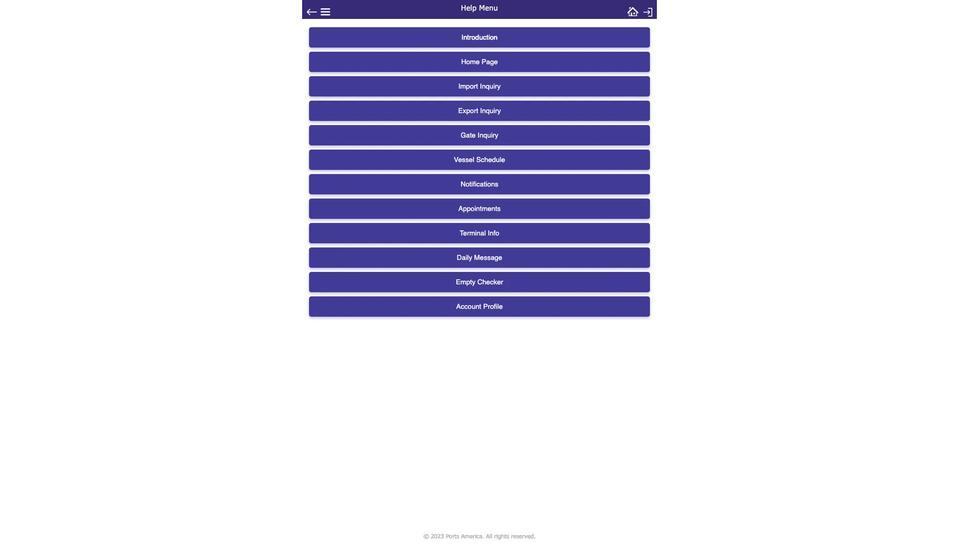 Task type: locate. For each thing, give the bounding box(es) containing it.
© 2023 ports america. all rights reserved. footer
[[299, 531, 660, 543]]

ports
[[446, 533, 460, 540]]

rights
[[495, 533, 510, 540]]

help menu
[[461, 3, 498, 12]]

None button
[[309, 27, 650, 48], [309, 52, 650, 72], [309, 76, 650, 97], [309, 101, 650, 121], [309, 125, 650, 146], [309, 150, 650, 170], [309, 174, 650, 195], [309, 199, 650, 219], [309, 223, 650, 244], [309, 248, 650, 268], [309, 272, 650, 293], [309, 297, 650, 317], [309, 27, 650, 48], [309, 52, 650, 72], [309, 76, 650, 97], [309, 101, 650, 121], [309, 125, 650, 146], [309, 150, 650, 170], [309, 174, 650, 195], [309, 199, 650, 219], [309, 223, 650, 244], [309, 248, 650, 268], [309, 272, 650, 293], [309, 297, 650, 317]]

all
[[486, 533, 493, 540]]

© 2023 ports america. all rights reserved.
[[424, 533, 536, 540]]

help menu heading
[[409, 0, 551, 14]]

2023
[[431, 533, 444, 540]]

menu
[[480, 3, 498, 12]]

reserved.
[[511, 533, 536, 540]]



Task type: describe. For each thing, give the bounding box(es) containing it.
©
[[424, 533, 429, 540]]

help
[[461, 3, 477, 12]]

help menu banner
[[302, 0, 657, 19]]

america.
[[461, 533, 484, 540]]



Task type: vqa. For each thing, say whether or not it's contained in the screenshot.
RIGHTS
yes



